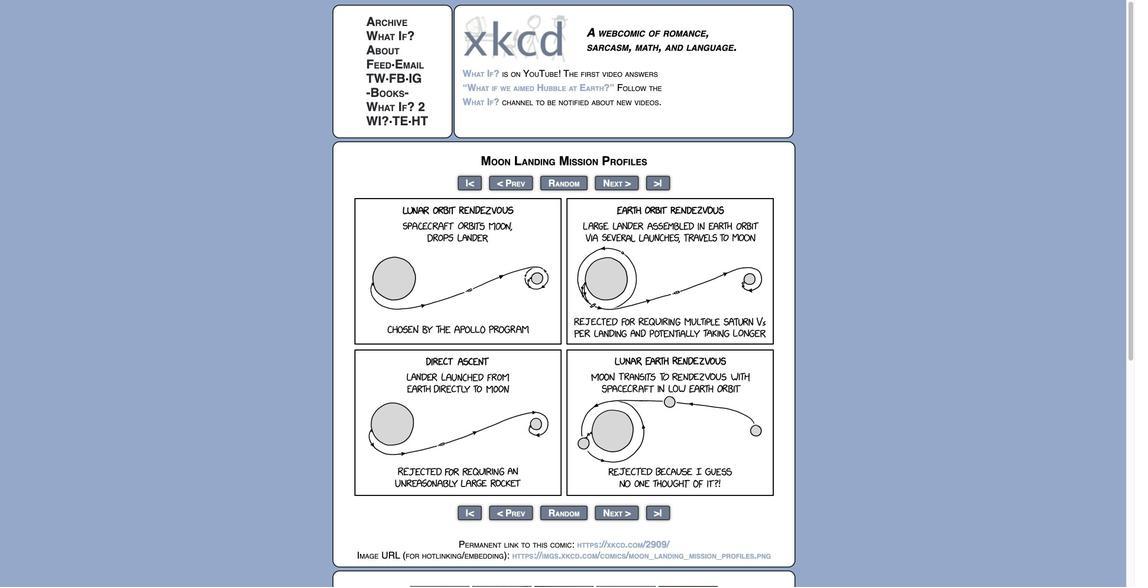 Task type: describe. For each thing, give the bounding box(es) containing it.
xkcd.com logo image
[[463, 14, 572, 63]]

moon landing mission profiles image
[[354, 198, 774, 496]]



Task type: vqa. For each thing, say whether or not it's contained in the screenshot.
Cursive Letters Image
no



